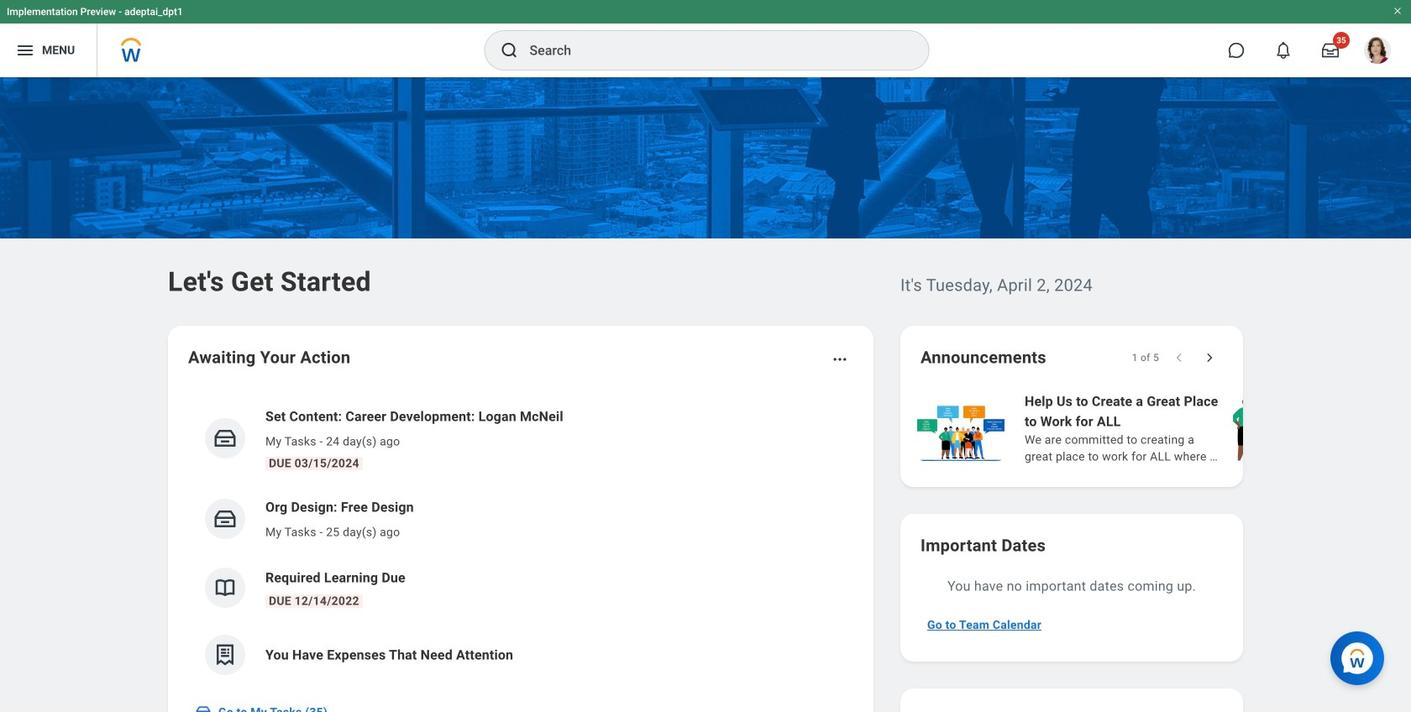 Task type: vqa. For each thing, say whether or not it's contained in the screenshot.
related actions icon
yes



Task type: locate. For each thing, give the bounding box(es) containing it.
status
[[1132, 351, 1160, 365]]

1 vertical spatial inbox image
[[195, 704, 212, 713]]

banner
[[0, 0, 1412, 77]]

dashboard expenses image
[[213, 643, 238, 668]]

Search Workday  search field
[[530, 32, 895, 69]]

inbox image
[[213, 426, 238, 451], [195, 704, 212, 713]]

profile logan mcneil image
[[1365, 37, 1392, 67]]

main content
[[0, 77, 1412, 713]]

inbox large image
[[1323, 42, 1339, 59]]

1 horizontal spatial list
[[914, 390, 1412, 467]]

close environment banner image
[[1393, 6, 1403, 16]]

notifications large image
[[1276, 42, 1292, 59]]

1 horizontal spatial inbox image
[[213, 426, 238, 451]]

0 horizontal spatial list
[[188, 393, 854, 689]]

list
[[914, 390, 1412, 467], [188, 393, 854, 689]]

book open image
[[213, 576, 238, 601]]

chevron left small image
[[1171, 350, 1188, 366]]

0 horizontal spatial inbox image
[[195, 704, 212, 713]]



Task type: describe. For each thing, give the bounding box(es) containing it.
chevron right small image
[[1202, 350, 1218, 366]]

related actions image
[[832, 351, 849, 368]]

justify image
[[15, 40, 35, 61]]

inbox image
[[213, 507, 238, 532]]

0 vertical spatial inbox image
[[213, 426, 238, 451]]

search image
[[500, 40, 520, 61]]



